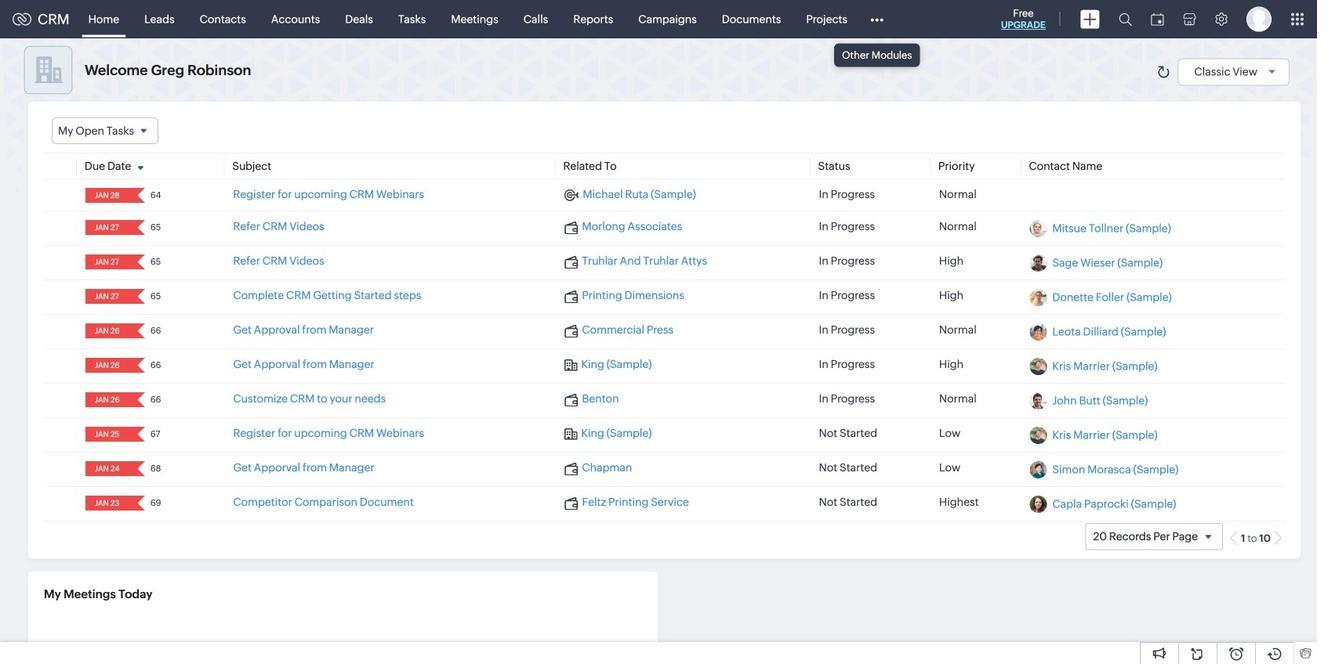 Task type: describe. For each thing, give the bounding box(es) containing it.
search image
[[1119, 13, 1132, 26]]

profile image
[[1247, 7, 1272, 32]]

Other Modules field
[[860, 7, 894, 32]]

create menu element
[[1071, 0, 1110, 38]]

profile element
[[1237, 0, 1281, 38]]



Task type: locate. For each thing, give the bounding box(es) containing it.
None field
[[52, 118, 159, 144], [90, 188, 127, 203], [90, 220, 127, 235], [90, 255, 127, 270], [90, 289, 127, 304], [90, 324, 127, 339], [90, 358, 127, 373], [90, 393, 127, 408], [90, 428, 127, 442], [90, 462, 127, 477], [90, 497, 127, 511], [52, 118, 159, 144], [90, 188, 127, 203], [90, 220, 127, 235], [90, 255, 127, 270], [90, 289, 127, 304], [90, 324, 127, 339], [90, 358, 127, 373], [90, 393, 127, 408], [90, 428, 127, 442], [90, 462, 127, 477], [90, 497, 127, 511]]

create menu image
[[1081, 10, 1100, 29]]

search element
[[1110, 0, 1142, 38]]

calendar image
[[1151, 13, 1164, 25]]

logo image
[[13, 13, 31, 25]]



